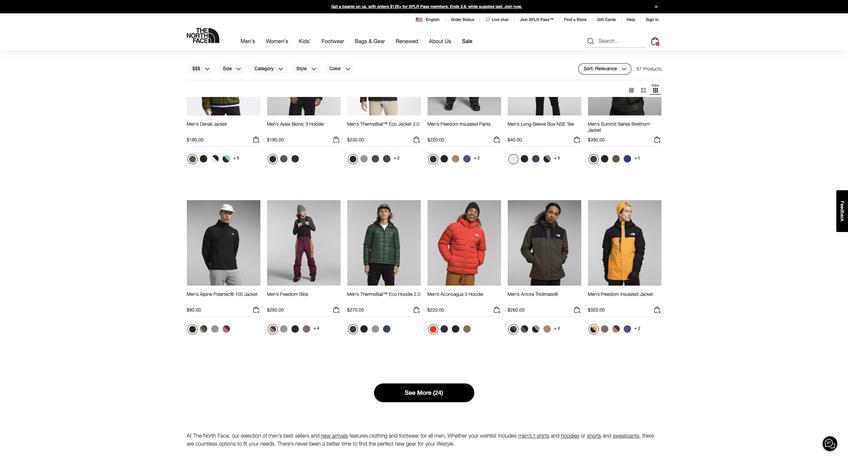 Task type: describe. For each thing, give the bounding box(es) containing it.
2.6,
[[461, 4, 467, 9]]

jacket up $230.00 dropdown button in the top of the page
[[398, 121, 412, 127]]

men's freedom insulated jacket
[[588, 291, 653, 297]]

us,
[[362, 4, 367, 9]]

tnf black radio left utility brown "option"
[[450, 324, 461, 334]]

&
[[369, 38, 372, 44]]

shady blue radio for meld grey radio
[[381, 324, 392, 334]]

$$$ button
[[187, 63, 215, 75]]

hoodie inside button
[[309, 121, 324, 127]]

1 and from the left
[[311, 433, 320, 439]]

summit navy image for summit navy radio
[[291, 155, 299, 162]]

now.
[[514, 4, 522, 9]]

about us link
[[429, 32, 451, 50]]

eco for hoodie
[[389, 291, 397, 297]]

0 vertical spatial new
[[321, 433, 331, 439]]

+ 2 for men's thermoball™ eco jacket 2.0
[[394, 156, 400, 160]]

freedom for $250.00
[[280, 291, 298, 297]]

2 tnf medium grey heather radio from the left
[[278, 324, 289, 334]]

1 horizontal spatial join
[[520, 17, 528, 22]]

a right the find
[[573, 17, 576, 22]]

$230.00
[[347, 137, 364, 142]]

close image
[[652, 5, 661, 8]]

,
[[639, 433, 641, 439]]

0 vertical spatial join
[[505, 4, 512, 9]]

+ 2 button for men's freedom insulated jacket
[[633, 324, 641, 333]]

shady blue image
[[383, 325, 390, 333]]

meld grey/tnf black image
[[532, 325, 539, 333]]

kids' link
[[299, 32, 311, 50]]

features
[[350, 433, 368, 439]]

Forest Olive radio
[[187, 154, 197, 164]]

all
[[428, 433, 433, 439]]

$220.00 for aconcagua
[[427, 307, 444, 313]]

1 inside button
[[638, 156, 640, 160]]

whether
[[448, 433, 467, 439]]

help link
[[627, 17, 635, 22]]

thermoball™ for $230.00
[[360, 121, 388, 127]]

men's alpine polartec® 100 jacket
[[187, 291, 258, 297]]

+ 5 for sleeve
[[554, 156, 560, 160]]

with
[[368, 4, 376, 9]]

tnf black radio left summit navy camo texture print image
[[187, 324, 197, 334]]

summit navy camo texture print image
[[200, 325, 207, 333]]

2 for men's antora triclimate®
[[558, 326, 560, 331]]

men's thermoball™ eco hoodie 2.0 button
[[347, 291, 421, 303]]

tnf black image right the forest olive radio
[[200, 155, 207, 162]]

forest olive image
[[189, 156, 196, 162]]

at the north face, our selection of men's best sellers and new arrivals features clothing and footwear for all men. whether your wishlist includes men's t-shirts and hoodies or shorts and sweatpants
[[187, 433, 639, 439]]

New Taupe Green radio
[[370, 153, 381, 164]]

english
[[426, 17, 440, 22]]

pine needle image for meld grey radio
[[350, 326, 356, 333]]

see
[[405, 389, 416, 396]]

shorts link
[[587, 433, 601, 439]]

are
[[187, 441, 194, 447]]

about us
[[429, 38, 451, 44]]

2 for men's thermoball™ eco jacket 2.0
[[397, 156, 400, 160]]

+ for men's denali jacket
[[233, 156, 236, 160]]

$260.00 button
[[508, 306, 581, 317]]

tnf black radio for meld grey option
[[348, 154, 358, 164]]

TNF Dark Grey Heather radio
[[278, 153, 289, 164]]

Fiery Red radio
[[428, 324, 438, 334]]

men's aconcagua 3 hoodie image
[[427, 200, 501, 286]]

+ 2 button for men's thermoball™ eco jacket 2.0
[[393, 153, 401, 163]]

men's long-sleeve box nse tee image
[[508, 30, 581, 116]]

view button
[[649, 83, 662, 98]]

$250.00 button
[[267, 306, 341, 317]]

the
[[369, 441, 376, 447]]

live chat
[[492, 17, 509, 22]]

chlorophyll green digital distortion print/tnf black image
[[223, 155, 230, 162]]

men's for men's freedom insulated jacket
[[588, 291, 600, 297]]

1 e from the top
[[840, 204, 845, 206]]

Shady Blue Shape Etching Print radio
[[221, 324, 232, 334]]

hoodie for men's thermoball™ eco hoodie 2.0
[[398, 291, 413, 297]]

sign in button
[[646, 17, 659, 22]]

+ 1 button
[[633, 153, 641, 163]]

pine needle radio for meld grey radio
[[348, 324, 358, 334]]

tnf black radio right the forest olive radio
[[198, 153, 209, 164]]

jacket up $320.00 dropdown button
[[640, 291, 653, 297]]

men's freedom insulated pants image
[[427, 30, 501, 116]]

tnf black radio left fawn grey snake charmer print radio
[[290, 324, 300, 334]]

men's freedom bibs image
[[267, 200, 341, 286]]

Gardenia White/Photo Real radio
[[508, 154, 518, 164]]

pine needle radio for military olive radio
[[589, 154, 599, 164]]

New Taupe Green/TNF Black radio
[[508, 324, 518, 334]]

gift
[[597, 17, 604, 22]]

pine needle image for military olive radio
[[590, 156, 597, 162]]

$40.00
[[508, 137, 522, 142]]

meld grey image
[[360, 155, 368, 162]]

there's
[[277, 441, 294, 447]]

men's denali jacket button
[[187, 121, 227, 133]]

tnf black image left meld grey image
[[350, 156, 356, 162]]

1 link
[[650, 36, 661, 46]]

+ 2 for men's freedom insulated pants
[[474, 156, 480, 160]]

lifestyle.
[[437, 441, 455, 447]]

men's freedom insulated jacket image
[[588, 200, 662, 286]]

men's for men's alpine polartec® 100 jacket
[[187, 291, 199, 297]]

tnf medium grey heather image
[[280, 325, 287, 333]]

Cave Blue radio
[[462, 153, 472, 164]]

2 horizontal spatial tnf black radio
[[359, 324, 369, 334]]

men's freedom bibs
[[267, 291, 308, 297]]

$250.00
[[267, 307, 284, 313]]

new taupe green/tnf black image
[[510, 326, 517, 333]]

+ 5 button for jacket
[[232, 153, 240, 163]]

2 for men's freedom insulated pants
[[478, 156, 480, 160]]

a inside f e e d b a c k button
[[840, 214, 845, 217]]

1 horizontal spatial boysenberry/almond butter image
[[612, 325, 620, 333]]

men's
[[241, 38, 255, 44]]

needs.
[[260, 441, 276, 447]]

eco for jacket
[[389, 121, 397, 127]]

find
[[564, 17, 572, 22]]

wishlist
[[480, 433, 497, 439]]

Fawn Grey Snake Charmer Print radio
[[599, 324, 610, 334]]

men's apex bionic 3 hoodie button
[[267, 121, 324, 133]]

1 to from the left
[[237, 441, 242, 447]]

almond butter image
[[452, 155, 459, 162]]

alpine
[[200, 291, 212, 297]]

gift cards
[[597, 17, 616, 22]]

find a store link
[[564, 17, 587, 22]]

Military Olive radio
[[611, 153, 621, 164]]

2 for men's freedom insulated jacket
[[638, 326, 640, 331]]

+ for men's thermoball™ eco jacket 2.0
[[394, 156, 396, 160]]

0 vertical spatial for
[[403, 4, 408, 9]]

$260.00
[[508, 307, 525, 313]]

get a beanie on us, with orders $125+ for xplr pass members. ends 2.6, while supplies last. join now.
[[331, 4, 522, 9]]

jacket right denali
[[214, 121, 227, 127]]

best
[[284, 433, 294, 439]]

english link
[[416, 17, 440, 23]]

products
[[643, 66, 662, 72]]

hoodies
[[561, 433, 579, 439]]

asphalt grey image
[[430, 156, 436, 162]]

freedom for $320.00
[[601, 291, 619, 297]]

2 e from the top
[[840, 206, 845, 209]]

+ for men's summit series breithorn jacket
[[635, 156, 637, 160]]

men's denali jacket image
[[187, 30, 260, 116]]

footwear
[[322, 38, 344, 44]]

footwear
[[399, 433, 419, 439]]

shady blue radio for new taupe green option
[[381, 153, 392, 164]]

style button
[[291, 63, 321, 75]]

pass™
[[540, 17, 554, 22]]

utility brown image
[[463, 325, 471, 333]]

$350.00 button
[[588, 136, 662, 147]]

men's summit series breithorn jacket image
[[588, 30, 662, 116]]

men's alpine polartec® 100 jacket button
[[187, 291, 258, 303]]

k
[[840, 219, 845, 221]]

100
[[235, 291, 243, 297]]

sort: relevance
[[584, 66, 617, 71]]

men's denali jacket
[[187, 121, 227, 127]]

t-
[[534, 433, 537, 439]]

men's summit series breithorn jacket button
[[588, 121, 662, 133]]

jacket inside men's summit series breithorn jacket
[[588, 127, 601, 133]]

57 products status
[[637, 63, 662, 75]]

size
[[223, 66, 232, 71]]

about
[[429, 38, 443, 44]]

men's for men's thermoball™ eco jacket 2.0
[[347, 121, 359, 127]]

bags & gear
[[355, 38, 385, 44]]

jacket right 100 in the bottom of the page
[[244, 291, 258, 297]]

Almond Butter radio
[[450, 153, 461, 164]]

options
[[219, 441, 236, 447]]

1 vertical spatial xplr
[[529, 17, 539, 22]]

new taupe green image
[[372, 155, 379, 162]]

long-
[[521, 121, 533, 127]]

Meld Grey radio
[[370, 324, 381, 334]]

+ for men's freedom bibs
[[314, 326, 316, 331]]

+ for men's long-sleeve box nse tee
[[554, 156, 557, 160]]

$320.00 button
[[588, 306, 662, 317]]

Summit Navy radio
[[290, 153, 300, 164]]

xplr inside get a beanie on us, with orders $125+ for xplr pass members. ends 2.6, while supplies last. join now. link
[[409, 4, 419, 9]]

sort: relevance button
[[578, 63, 631, 75]]

a inside , there are countless options to fit your needs. there's never been a better time to find the perfect new gear for your lifestyle.
[[322, 441, 325, 447]]

men's antora triclimate® image
[[508, 200, 581, 286]]

men's freedom insulated jacket button
[[588, 291, 653, 303]]

57
[[637, 66, 642, 72]]

summit gold/tnf black image
[[590, 326, 597, 333]]



Task type: vqa. For each thing, say whether or not it's contained in the screenshot.
Women's Base Camp Slides III button
no



Task type: locate. For each thing, give the bounding box(es) containing it.
search all image
[[587, 37, 595, 45]]

1 vertical spatial insulated
[[620, 291, 639, 297]]

1 vertical spatial thermoball™
[[360, 291, 388, 297]]

men's thermoball™ eco jacket 2.0
[[347, 121, 419, 127]]

tnf black image
[[200, 155, 207, 162], [441, 155, 448, 162], [601, 155, 608, 162], [269, 156, 276, 162], [350, 156, 356, 162], [291, 325, 299, 333], [189, 326, 196, 333]]

2 thermoball™ from the top
[[360, 291, 388, 297]]

1 horizontal spatial + 5 button
[[553, 153, 561, 163]]

shady blue radio right new taupe green option
[[381, 153, 392, 164]]

new
[[321, 433, 331, 439], [395, 441, 405, 447]]

2.0 inside "button"
[[414, 291, 421, 297]]

0 vertical spatial summit navy image
[[291, 155, 299, 162]]

f e e d b a c k button
[[837, 190, 848, 232]]

summit navy image right tnf dark grey heather image
[[291, 155, 299, 162]]

2.0 for men's thermoball™ eco hoodie 2.0
[[414, 291, 421, 297]]

fawn grey snake charmer print image inside option
[[601, 325, 608, 333]]

apex
[[280, 121, 290, 127]]

a right get
[[339, 4, 341, 9]]

, there are countless options to fit your needs. there's never been a better time to find the perfect new gear for your lifestyle.
[[187, 433, 654, 447]]

1 + 5 from the left
[[233, 156, 239, 160]]

$220.00 for freedom
[[427, 137, 444, 142]]

1 vertical spatial $220.00
[[427, 307, 444, 313]]

+ 1
[[635, 156, 640, 160]]

Chlorophyll Green Digital Distortion Print/TNF Black radio
[[221, 153, 232, 164]]

better
[[327, 441, 340, 447]]

0 vertical spatial 1
[[657, 42, 658, 45]]

5 for jacket
[[237, 156, 239, 160]]

+ 5 button for sleeve
[[553, 153, 561, 163]]

to left fit
[[237, 441, 242, 447]]

0 horizontal spatial men's
[[268, 433, 282, 439]]

for inside , there are countless options to fit your needs. there's never been a better time to find the perfect new gear for your lifestyle.
[[418, 441, 424, 447]]

store
[[577, 17, 587, 22]]

our
[[232, 433, 239, 439]]

pass
[[420, 4, 429, 9]]

5 right tnf medium grey heather/tnf black "icon"
[[558, 156, 560, 160]]

0 horizontal spatial join
[[505, 4, 512, 9]]

+ for men's antora triclimate®
[[554, 326, 557, 331]]

1 eco from the top
[[389, 121, 397, 127]]

men's
[[187, 121, 199, 127], [267, 121, 279, 127], [347, 121, 359, 127], [427, 121, 439, 127], [508, 121, 520, 127], [588, 121, 600, 127], [187, 291, 199, 297], [267, 291, 279, 297], [347, 291, 359, 297], [427, 291, 439, 297], [508, 291, 520, 297], [588, 291, 600, 297]]

$40.00 button
[[508, 136, 581, 147]]

boysenberry/almond butter image left tnf medium grey heather image
[[269, 326, 276, 333]]

gear
[[406, 441, 416, 447]]

for right $125+
[[403, 4, 408, 9]]

orders
[[377, 4, 389, 9]]

1 horizontal spatial tnf black radio
[[348, 154, 358, 164]]

men's for men's aconcagua 3 hoodie
[[427, 291, 439, 297]]

0 vertical spatial thermoball™
[[360, 121, 388, 127]]

0 vertical spatial 2.0
[[413, 121, 419, 127]]

0 vertical spatial $220.00 button
[[427, 136, 501, 147]]

pine needle image down $270.00
[[350, 326, 356, 333]]

thermoball™
[[360, 121, 388, 127], [360, 291, 388, 297]]

$220.00 up fiery red option
[[427, 307, 444, 313]]

a right been
[[322, 441, 325, 447]]

1 horizontal spatial pine needle radio
[[589, 154, 599, 164]]

0 horizontal spatial your
[[249, 441, 259, 447]]

eco up $230.00 dropdown button in the top of the page
[[389, 121, 397, 127]]

Boysenberry/Almond Butter radio
[[611, 324, 621, 334], [268, 324, 278, 334]]

1 horizontal spatial 3
[[465, 291, 467, 297]]

sweatpants link
[[613, 433, 639, 439]]

0 horizontal spatial to
[[237, 441, 242, 447]]

live
[[492, 17, 499, 22]]

1 tnf black image from the left
[[360, 325, 368, 333]]

1 men's from the left
[[268, 433, 282, 439]]

1 vertical spatial for
[[421, 433, 427, 439]]

tnf black image left military olive radio
[[601, 155, 608, 162]]

+ 2 button for men's antora triclimate®
[[553, 324, 561, 333]]

1 horizontal spatial + 5
[[554, 156, 560, 160]]

0 horizontal spatial xplr
[[409, 4, 419, 9]]

+ 2 button right cave blue radio
[[633, 324, 641, 333]]

+ inside + 4 button
[[314, 326, 316, 331]]

men's summit series breithorn jacket
[[588, 121, 650, 133]]

join xplr pass™
[[520, 17, 554, 22]]

$220.00 button
[[427, 136, 501, 147], [427, 306, 501, 317]]

2 eco from the top
[[389, 291, 397, 297]]

insulated inside men's freedom insulated pants button
[[460, 121, 478, 127]]

summit navy image for summit navy option on the bottom
[[441, 325, 448, 333]]

+ 2 right almond butter image
[[554, 326, 560, 331]]

men's antora triclimate®
[[508, 291, 558, 297]]

pine needle radio down $270.00
[[348, 324, 358, 334]]

face,
[[218, 433, 230, 439]]

shady blue/tnf black image
[[532, 155, 539, 162]]

tnf black image
[[360, 325, 368, 333], [452, 325, 459, 333]]

bags
[[355, 38, 367, 44]]

men's thermoball™ eco hoodie 2.0 image
[[347, 200, 421, 286]]

freedom for $220.00
[[441, 121, 459, 127]]

f
[[840, 201, 845, 204]]

tee
[[567, 121, 574, 127]]

5 right chlorophyll green digital distortion print/tnf black radio
[[237, 156, 239, 160]]

sign
[[646, 17, 654, 22]]

$125+
[[390, 4, 402, 9]]

1 vertical spatial $220.00 button
[[427, 306, 501, 317]]

0 horizontal spatial summit navy image
[[291, 155, 299, 162]]

men's for men's summit series breithorn jacket
[[588, 121, 600, 127]]

tnf medium grey heather/tnf black image
[[543, 155, 551, 162]]

1 vertical spatial 2.0
[[414, 291, 421, 297]]

antora
[[521, 291, 534, 297]]

help
[[627, 17, 635, 22]]

1 5 from the left
[[237, 156, 239, 160]]

1 fawn grey snake charmer print image from the left
[[303, 325, 310, 333]]

time
[[342, 441, 351, 447]]

1 tnf medium grey heather radio from the left
[[209, 324, 220, 334]]

xplr left pass
[[409, 4, 419, 9]]

+ for men's freedom insulated pants
[[474, 156, 476, 160]]

the north face home page image
[[187, 28, 219, 43]]

and
[[311, 433, 320, 439], [389, 433, 398, 439], [551, 433, 560, 439], [603, 433, 611, 439]]

in
[[655, 17, 659, 22]]

TNF Black radio
[[198, 153, 209, 164], [439, 153, 450, 164], [599, 153, 610, 164], [290, 324, 300, 334], [450, 324, 461, 334], [187, 324, 197, 334]]

insulated for jacket
[[620, 291, 639, 297]]

a
[[339, 4, 341, 9], [573, 17, 576, 22], [840, 214, 845, 217], [322, 441, 325, 447]]

of
[[263, 433, 267, 439]]

f e e d b a c k
[[840, 201, 845, 221]]

men's for men's freedom insulated pants
[[427, 121, 439, 127]]

1 down the in
[[657, 42, 658, 45]]

Pine Needle radio
[[589, 154, 599, 164], [348, 324, 358, 334]]

renewed
[[396, 38, 418, 44]]

2 to from the left
[[353, 441, 357, 447]]

been
[[309, 441, 321, 447]]

+ 2 for men's freedom insulated jacket
[[635, 326, 640, 331]]

size button
[[217, 63, 246, 75]]

1 horizontal spatial to
[[353, 441, 357, 447]]

+ right cave blue icon
[[474, 156, 476, 160]]

0 horizontal spatial + 5 button
[[232, 153, 240, 163]]

$270.00
[[347, 307, 364, 313]]

e up the d
[[840, 204, 845, 206]]

tnf black radio for tnf dark grey heather 'option'
[[268, 154, 278, 164]]

new up better
[[321, 433, 331, 439]]

jacket
[[214, 121, 227, 127], [398, 121, 412, 127], [588, 127, 601, 133], [244, 291, 258, 297], [640, 291, 653, 297]]

for right gear
[[418, 441, 424, 447]]

Search search field
[[585, 34, 645, 48]]

2 and from the left
[[389, 433, 398, 439]]

hoodie right bionic
[[309, 121, 324, 127]]

+ 2 button right almond butter image
[[553, 324, 561, 333]]

fawn grey snake charmer print image for fawn grey snake charmer print option
[[601, 325, 608, 333]]

summit navy image inside option
[[441, 325, 448, 333]]

1 thermoball™ from the top
[[360, 121, 388, 127]]

4 and from the left
[[603, 433, 611, 439]]

eco up $270.00 dropdown button
[[389, 291, 397, 297]]

tnf black radio right "asphalt grey" image in the right of the page
[[439, 153, 450, 164]]

+ 5 button
[[232, 153, 240, 163], [553, 153, 561, 163]]

shady blue image
[[383, 155, 390, 162]]

tnf blue image
[[624, 155, 631, 162]]

2 $220.00 button from the top
[[427, 306, 501, 317]]

2 tnf black image from the left
[[452, 325, 459, 333]]

+ 5 button right tnf medium grey heather/tnf black "icon"
[[553, 153, 561, 163]]

polartec®
[[214, 291, 234, 297]]

a inside get a beanie on us, with orders $125+ for xplr pass members. ends 2.6, while supplies last. join now. link
[[339, 4, 341, 9]]

freedom
[[441, 121, 459, 127], [280, 291, 298, 297], [601, 291, 619, 297]]

tnf black image left tnf dark grey heather image
[[269, 156, 276, 162]]

pine needle image
[[590, 156, 597, 162], [350, 326, 356, 333]]

1 horizontal spatial insulated
[[620, 291, 639, 297]]

+ right shady blue image
[[394, 156, 396, 160]]

+ 5 right chlorophyll green digital distortion print/tnf black radio
[[233, 156, 239, 160]]

2 fawn grey snake charmer print image from the left
[[601, 325, 608, 333]]

+ 4 button
[[312, 324, 320, 333]]

tnf black/tnf white image
[[521, 155, 528, 162]]

Asphalt Grey radio
[[428, 154, 438, 164]]

chat
[[501, 17, 509, 22]]

or
[[581, 433, 585, 439]]

footwear link
[[322, 32, 344, 50]]

+ 2 right shady blue image
[[394, 156, 400, 160]]

Summit Navy radio
[[439, 324, 450, 334]]

tnf black radio left meld grey radio
[[359, 324, 369, 334]]

tnf black image left meld grey radio
[[360, 325, 368, 333]]

Almond Butter radio
[[542, 324, 553, 334]]

cave blue image
[[463, 155, 471, 162]]

tnf black radio left military olive radio
[[599, 153, 610, 164]]

see more (24) button
[[374, 383, 474, 402]]

1 horizontal spatial hoodie
[[398, 291, 413, 297]]

ends
[[450, 4, 460, 9]]

Shady Blue radio
[[381, 153, 392, 164], [381, 324, 392, 334]]

1 horizontal spatial men's
[[519, 433, 532, 439]]

boysenberry/almond butter radio right fawn grey snake charmer print option
[[611, 324, 621, 334]]

$$$
[[192, 66, 200, 71]]

tnf black/vanadis grey image
[[521, 325, 528, 333]]

fawn grey snake charmer print image inside radio
[[303, 325, 310, 333]]

TNF Black/TNF White radio
[[519, 153, 530, 164]]

e up b
[[840, 206, 845, 209]]

Shady Blue/TNF Black radio
[[530, 153, 541, 164]]

2 horizontal spatial freedom
[[601, 291, 619, 297]]

1 horizontal spatial summit navy image
[[441, 325, 448, 333]]

tnf black image left fawn grey snake charmer print radio
[[291, 325, 299, 333]]

for
[[403, 4, 408, 9], [421, 433, 427, 439], [418, 441, 424, 447]]

1 shady blue radio from the top
[[381, 153, 392, 164]]

to left find
[[353, 441, 357, 447]]

2 right almond butter image
[[558, 326, 560, 331]]

TNF Blue radio
[[622, 153, 633, 164]]

thermoball™ up $270.00 dropdown button
[[360, 291, 388, 297]]

sale link
[[462, 32, 473, 50]]

+ for men's freedom insulated jacket
[[635, 326, 637, 331]]

insulated up $320.00 dropdown button
[[620, 291, 639, 297]]

and up perfect
[[389, 433, 398, 439]]

arrivals
[[332, 433, 348, 439]]

+ 2 right cave blue icon
[[474, 156, 480, 160]]

cave blue image
[[624, 325, 631, 333]]

+ right chlorophyll green digital distortion print/tnf black radio
[[233, 156, 236, 160]]

2 right shady blue image
[[397, 156, 400, 160]]

0 horizontal spatial tnf black image
[[360, 325, 368, 333]]

2.0 inside button
[[413, 121, 419, 127]]

1 horizontal spatial new
[[395, 441, 405, 447]]

men's apex bionic 3 hoodie image
[[267, 30, 341, 116]]

and up been
[[311, 433, 320, 439]]

insulated inside men's freedom insulated jacket button
[[620, 291, 639, 297]]

and right shorts link
[[603, 433, 611, 439]]

TNF Black radio
[[268, 154, 278, 164], [348, 154, 358, 164], [359, 324, 369, 334]]

+ 2 button right cave blue icon
[[473, 153, 481, 163]]

0 vertical spatial insulated
[[460, 121, 478, 127]]

fawn grey snake charmer print image right summit gold/tnf black icon
[[601, 325, 608, 333]]

men's for men's antora triclimate®
[[508, 291, 520, 297]]

+ 5 right tnf medium grey heather/tnf black "icon"
[[554, 156, 560, 160]]

d
[[840, 209, 845, 211]]

men's for men's long-sleeve box nse tee
[[508, 121, 520, 127]]

2 + 5 from the left
[[554, 156, 560, 160]]

+ right tnf blue image
[[635, 156, 637, 160]]

pine needle radio down $350.00
[[589, 154, 599, 164]]

men's for men's thermoball™ eco hoodie 2.0
[[347, 291, 359, 297]]

0 horizontal spatial tnf black radio
[[268, 154, 278, 164]]

boysenberry/almond butter radio left tnf medium grey heather image
[[268, 324, 278, 334]]

1 horizontal spatial 1
[[657, 42, 658, 45]]

0 horizontal spatial pine needle radio
[[348, 324, 358, 334]]

insulated for pants
[[460, 121, 478, 127]]

1 vertical spatial shady blue radio
[[381, 324, 392, 334]]

meld grey image
[[372, 325, 379, 333]]

0 horizontal spatial freedom
[[280, 291, 298, 297]]

fawn grey snake charmer print image left + 4 button
[[303, 325, 310, 333]]

a up k on the right top
[[840, 214, 845, 217]]

insulated left "pants"
[[460, 121, 478, 127]]

men's inside 'button'
[[508, 291, 520, 297]]

3 right aconcagua
[[465, 291, 467, 297]]

1 horizontal spatial boysenberry/almond butter radio
[[611, 324, 621, 334]]

eco inside "button"
[[389, 291, 397, 297]]

+ 5
[[233, 156, 239, 160], [554, 156, 560, 160]]

tnf dark grey heather image
[[280, 155, 287, 162]]

e
[[840, 204, 845, 206], [840, 206, 845, 209]]

1 vertical spatial eco
[[389, 291, 397, 297]]

2 horizontal spatial your
[[469, 433, 479, 439]]

tnf black image left summit navy camo texture print image
[[189, 326, 196, 333]]

0 vertical spatial pine needle radio
[[589, 154, 599, 164]]

men's apex bionic 3 hoodie
[[267, 121, 324, 127]]

to
[[237, 441, 242, 447], [353, 441, 357, 447]]

1 vertical spatial new
[[395, 441, 405, 447]]

tnf black radio left meld grey image
[[348, 154, 358, 164]]

3 inside button
[[305, 121, 308, 127]]

1 horizontal spatial tnf black image
[[452, 325, 459, 333]]

Summit Navy Camo Texture Print radio
[[198, 324, 209, 334]]

last.
[[496, 4, 504, 9]]

your left wishlist
[[469, 433, 479, 439]]

0 vertical spatial pine needle image
[[590, 156, 597, 162]]

Meld Grey/TNF Black radio
[[530, 324, 541, 334]]

1 + 5 button from the left
[[232, 153, 240, 163]]

bibs
[[299, 291, 308, 297]]

thermoball™ inside "button"
[[360, 291, 388, 297]]

0 vertical spatial xplr
[[409, 4, 419, 9]]

tnf black nature texture print-tnf black image
[[211, 155, 218, 162]]

+ 2 for men's antora triclimate®
[[554, 326, 560, 331]]

men's for men's apex bionic 3 hoodie
[[267, 121, 279, 127]]

2 right cave blue icon
[[478, 156, 480, 160]]

summit navy image
[[291, 155, 299, 162], [441, 325, 448, 333]]

men's long-sleeve box nse tee button
[[508, 121, 574, 133]]

1 vertical spatial pine needle image
[[350, 326, 356, 333]]

your right fit
[[249, 441, 259, 447]]

color
[[330, 66, 341, 71]]

hoodie inside "button"
[[398, 291, 413, 297]]

1 horizontal spatial pine needle image
[[590, 156, 597, 162]]

0 horizontal spatial boysenberry/almond butter radio
[[268, 324, 278, 334]]

tnf black radio left tnf dark grey heather image
[[268, 154, 278, 164]]

5 for sleeve
[[558, 156, 560, 160]]

men's for men's denali jacket
[[187, 121, 199, 127]]

live chat button
[[485, 17, 509, 23]]

1 horizontal spatial 5
[[558, 156, 560, 160]]

includes
[[498, 433, 517, 439]]

+ right tnf medium grey heather/tnf black "icon"
[[554, 156, 557, 160]]

$220.00 button for insulated
[[427, 136, 501, 147]]

tnf medium grey heather radio down $250.00
[[278, 324, 289, 334]]

0 horizontal spatial 1
[[638, 156, 640, 160]]

category
[[255, 66, 274, 71]]

+ 2 button for men's freedom insulated pants
[[473, 153, 481, 163]]

0 horizontal spatial tnf medium grey heather radio
[[209, 324, 220, 334]]

tnf medium grey heather image
[[211, 325, 218, 333]]

2 horizontal spatial hoodie
[[469, 291, 483, 297]]

TNF Black Nature Texture Print-TNF Black radio
[[209, 153, 220, 164]]

$220.00 button down men's aconcagua 3 hoodie button on the right of page
[[427, 306, 501, 317]]

Cave Blue radio
[[622, 324, 633, 334]]

get
[[331, 4, 338, 9]]

1 vertical spatial 3
[[465, 291, 467, 297]]

+ 2 button right shady blue image
[[393, 153, 401, 163]]

0 horizontal spatial 5
[[237, 156, 239, 160]]

pine needle image down $350.00
[[590, 156, 597, 162]]

summit navy image inside radio
[[291, 155, 299, 162]]

on
[[356, 4, 361, 9]]

gift cards link
[[597, 17, 616, 22]]

2 men's from the left
[[519, 433, 532, 439]]

hoodie for men's aconcagua 3 hoodie
[[469, 291, 483, 297]]

almond butter image
[[543, 325, 551, 333]]

Summit Gold/TNF Black radio
[[589, 324, 599, 334]]

and right shirts
[[551, 433, 560, 439]]

0 horizontal spatial + 5
[[233, 156, 239, 160]]

$220.00 button for 3
[[427, 306, 501, 317]]

thermoball™ for $270.00
[[360, 291, 388, 297]]

never
[[295, 441, 308, 447]]

men.
[[435, 433, 446, 439]]

$choose color$ option group
[[187, 153, 232, 167], [267, 153, 301, 167], [347, 153, 393, 167], [427, 153, 473, 167], [508, 153, 553, 167], [588, 153, 633, 167], [187, 324, 232, 337], [267, 324, 312, 337], [347, 324, 393, 337], [427, 324, 473, 337], [508, 324, 553, 337], [588, 324, 633, 337]]

2 5 from the left
[[558, 156, 560, 160]]

view list box
[[625, 83, 662, 98]]

new left gear
[[395, 441, 405, 447]]

your down all
[[425, 441, 435, 447]]

$180.00
[[187, 137, 204, 142]]

triclimate®
[[536, 291, 558, 297]]

$90.00
[[187, 307, 201, 313]]

fiery red image
[[430, 326, 436, 333]]

men's alpine polartec® 100 jacket image
[[187, 200, 260, 286]]

men's thermoball™ eco jacket 2.0 button
[[347, 121, 419, 133]]

0 horizontal spatial 3
[[305, 121, 308, 127]]

+ 4
[[314, 326, 319, 331]]

boysenberry/almond butter image right fawn grey snake charmer print option
[[612, 325, 620, 333]]

3 right bionic
[[305, 121, 308, 127]]

3 and from the left
[[551, 433, 560, 439]]

1 vertical spatial join
[[520, 17, 528, 22]]

shady blue shape etching print image
[[223, 325, 230, 333]]

military olive image
[[612, 155, 620, 162]]

hoodie right aconcagua
[[469, 291, 483, 297]]

Utility Brown radio
[[462, 324, 472, 334]]

1 horizontal spatial fawn grey snake charmer print image
[[601, 325, 608, 333]]

men's left t-
[[519, 433, 532, 439]]

1 horizontal spatial freedom
[[441, 121, 459, 127]]

1 vertical spatial summit navy image
[[441, 325, 448, 333]]

1 $220.00 button from the top
[[427, 136, 501, 147]]

join down now.
[[520, 17, 528, 22]]

2 shady blue radio from the top
[[381, 324, 392, 334]]

jacket up $350.00
[[588, 127, 601, 133]]

men's inside men's summit series breithorn jacket
[[588, 121, 600, 127]]

thermoball™ inside button
[[360, 121, 388, 127]]

TNF Medium Grey Heather radio
[[209, 324, 220, 334], [278, 324, 289, 334]]

join right last.
[[505, 4, 512, 9]]

perfect
[[377, 441, 394, 447]]

find
[[359, 441, 367, 447]]

boysenberry/almond butter image
[[612, 325, 620, 333], [269, 326, 276, 333]]

nse
[[557, 121, 566, 127]]

gardenia white/photo real image
[[510, 156, 517, 162]]

2 vertical spatial for
[[418, 441, 424, 447]]

0 horizontal spatial fawn grey snake charmer print image
[[303, 325, 310, 333]]

men's thermoball™ eco jacket 2.0 image
[[347, 30, 421, 116]]

fawn grey snake charmer print image for fawn grey snake charmer print radio
[[303, 325, 310, 333]]

men's inside "button"
[[347, 291, 359, 297]]

men's for men's freedom bibs
[[267, 291, 279, 297]]

tnf medium grey heather radio right summit navy camo texture print image
[[209, 324, 220, 334]]

beanie
[[342, 4, 355, 9]]

eco inside button
[[389, 121, 397, 127]]

$220.00 up asphalt grey option
[[427, 137, 444, 142]]

0 vertical spatial shady blue radio
[[381, 153, 392, 164]]

+ inside + 1 button
[[635, 156, 637, 160]]

$350.00
[[588, 137, 605, 142]]

1 right tnf blue image
[[638, 156, 640, 160]]

1 horizontal spatial tnf medium grey heather radio
[[278, 324, 289, 334]]

3 inside button
[[465, 291, 467, 297]]

1 $220.00 from the top
[[427, 137, 444, 142]]

0 vertical spatial eco
[[389, 121, 397, 127]]

1 vertical spatial pine needle radio
[[348, 324, 358, 334]]

0 horizontal spatial boysenberry/almond butter image
[[269, 326, 276, 333]]

+ left 4 at left
[[314, 326, 316, 331]]

0 horizontal spatial new
[[321, 433, 331, 439]]

+ 5 for jacket
[[233, 156, 239, 160]]

0 vertical spatial $220.00
[[427, 137, 444, 142]]

hoodie inside button
[[469, 291, 483, 297]]

0 horizontal spatial pine needle image
[[350, 326, 356, 333]]

TNF Medium Grey Heather/TNF Black radio
[[542, 153, 553, 164]]

aconcagua
[[441, 291, 464, 297]]

shady blue radio right meld grey icon
[[381, 324, 392, 334]]

1 horizontal spatial xplr
[[529, 17, 539, 22]]

fawn grey snake charmer print image
[[303, 325, 310, 333], [601, 325, 608, 333]]

1 vertical spatial 1
[[638, 156, 640, 160]]

2 + 5 button from the left
[[553, 153, 561, 163]]

hoodie up $270.00 dropdown button
[[398, 291, 413, 297]]

+ right almond butter image
[[554, 326, 557, 331]]

tnf black image right "asphalt grey" image in the right of the page
[[441, 155, 448, 162]]

new inside , there are countless options to fit your needs. there's never been a better time to find the perfect new gear for your lifestyle.
[[395, 441, 405, 447]]

Fawn Grey Snake Charmer Print radio
[[301, 324, 312, 334]]

Meld Grey radio
[[359, 153, 369, 164]]

0 horizontal spatial insulated
[[460, 121, 478, 127]]

xplr left pass™
[[529, 17, 539, 22]]

order status link
[[451, 17, 474, 22]]

order
[[451, 17, 461, 22]]

TNF Black/Vanadis Grey radio
[[519, 324, 530, 334]]

0 horizontal spatial hoodie
[[309, 121, 324, 127]]

2.0 for men's thermoball™ eco jacket 2.0
[[413, 121, 419, 127]]

for left all
[[421, 433, 427, 439]]

+ right cave blue radio
[[635, 326, 637, 331]]

1 horizontal spatial your
[[425, 441, 435, 447]]

2 $220.00 from the top
[[427, 307, 444, 313]]

0 vertical spatial 3
[[305, 121, 308, 127]]

us
[[445, 38, 451, 44]]

thermoball™ up $230.00 dropdown button in the top of the page
[[360, 121, 388, 127]]



